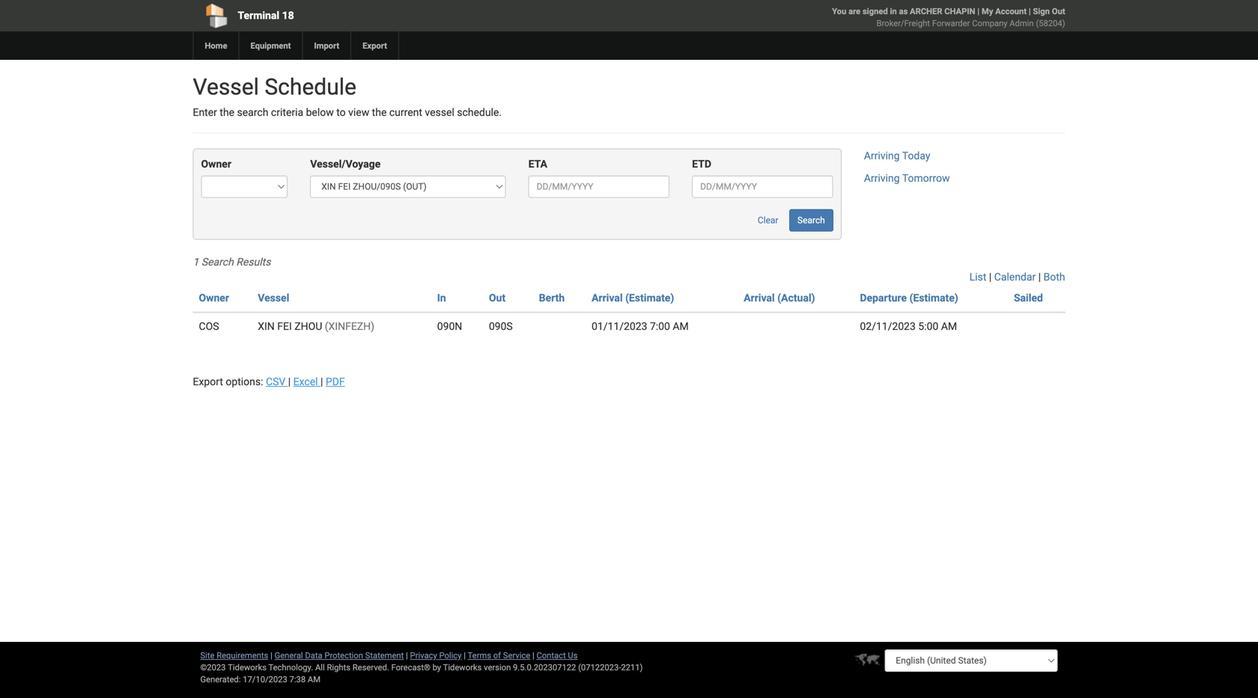 Task type: describe. For each thing, give the bounding box(es) containing it.
both
[[1044, 271, 1066, 283]]

5:00
[[919, 321, 939, 333]]

ETA text field
[[529, 176, 670, 198]]

below
[[306, 106, 334, 119]]

csv link
[[266, 376, 288, 388]]

equipment
[[251, 41, 291, 51]]

| up "tideworks"
[[464, 651, 466, 661]]

statement
[[365, 651, 404, 661]]

arriving tomorrow link
[[864, 172, 950, 185]]

2 the from the left
[[372, 106, 387, 119]]

my account link
[[982, 6, 1027, 16]]

export for export
[[363, 41, 387, 51]]

departure
[[860, 292, 907, 304]]

site requirements link
[[200, 651, 268, 661]]

090s
[[489, 321, 513, 333]]

0 horizontal spatial out
[[489, 292, 506, 304]]

(58204)
[[1036, 18, 1066, 28]]

equipment link
[[239, 31, 302, 60]]

are
[[849, 6, 861, 16]]

by
[[433, 663, 441, 673]]

am inside site requirements | general data protection statement | privacy policy | terms of service | contact us ©2023 tideworks technology. all rights reserved. forecast® by tideworks version 9.5.0.202307122 (07122023-2211) generated: 17/10/2023 7:38 am
[[308, 675, 321, 685]]

to
[[337, 106, 346, 119]]

contact
[[537, 651, 566, 661]]

xin fei zhou (xinfezh)
[[258, 321, 375, 333]]

01/11/2023
[[592, 321, 648, 333]]

vessel
[[425, 106, 455, 119]]

export options: csv | excel | pdf
[[193, 376, 345, 388]]

18
[[282, 9, 294, 22]]

| left "sign"
[[1029, 6, 1031, 16]]

search button
[[789, 209, 834, 232]]

| left the both link
[[1039, 271, 1041, 283]]

as
[[899, 6, 908, 16]]

sign out link
[[1033, 6, 1066, 16]]

vessel for vessel schedule enter the search criteria below to view the current vessel schedule.
[[193, 74, 259, 100]]

export link
[[351, 31, 398, 60]]

arrival (actual) link
[[744, 292, 815, 304]]

sailed
[[1014, 292, 1043, 304]]

| left pdf at the left of the page
[[321, 376, 323, 388]]

| up forecast®
[[406, 651, 408, 661]]

schedule
[[265, 74, 357, 100]]

policy
[[439, 651, 462, 661]]

out inside you are signed in as archer chapin | my account | sign out broker/freight forwarder company admin (58204)
[[1052, 6, 1066, 16]]

in
[[437, 292, 446, 304]]

technology.
[[269, 663, 313, 673]]

| up 9.5.0.202307122
[[533, 651, 535, 661]]

(estimate) for arrival (estimate)
[[626, 292, 674, 304]]

| right csv
[[288, 376, 291, 388]]

02/11/2023
[[860, 321, 916, 333]]

in link
[[437, 292, 446, 304]]

version
[[484, 663, 511, 673]]

privacy policy link
[[410, 651, 462, 661]]

calendar link
[[995, 271, 1036, 283]]

of
[[493, 651, 501, 661]]

list
[[970, 271, 987, 283]]

etd
[[692, 158, 712, 170]]

today
[[902, 150, 931, 162]]

terminal 18
[[238, 9, 294, 22]]

contact us link
[[537, 651, 578, 661]]

terminal
[[238, 9, 280, 22]]

service
[[503, 651, 531, 661]]

2211)
[[621, 663, 643, 673]]

fei
[[277, 321, 292, 333]]

9.5.0.202307122
[[513, 663, 576, 673]]

us
[[568, 651, 578, 661]]

requirements
[[217, 651, 268, 661]]

1 search results list | calendar | both
[[193, 256, 1066, 283]]

search
[[237, 106, 269, 119]]

search inside button
[[798, 215, 825, 226]]

(07122023-
[[578, 663, 621, 673]]

(actual)
[[778, 292, 815, 304]]

ETD text field
[[692, 176, 834, 198]]

both link
[[1044, 271, 1066, 283]]

17/10/2023
[[243, 675, 287, 685]]

you
[[832, 6, 847, 16]]

vessel/voyage
[[310, 158, 381, 170]]

vessel schedule enter the search criteria below to view the current vessel schedule.
[[193, 74, 502, 119]]

generated:
[[200, 675, 241, 685]]

csv
[[266, 376, 286, 388]]

out link
[[489, 292, 506, 304]]

search inside 1 search results list | calendar | both
[[201, 256, 234, 268]]

owner link
[[199, 292, 229, 304]]

arriving tomorrow
[[864, 172, 950, 185]]

am for 02/11/2023 5:00 am
[[941, 321, 957, 333]]

terms of service link
[[468, 651, 531, 661]]



Task type: locate. For each thing, give the bounding box(es) containing it.
1 vertical spatial out
[[489, 292, 506, 304]]

sailed link
[[1014, 292, 1043, 304]]

0 horizontal spatial search
[[201, 256, 234, 268]]

privacy
[[410, 651, 437, 661]]

0 vertical spatial owner
[[201, 158, 231, 170]]

01/11/2023 7:00 am
[[592, 321, 689, 333]]

1 vertical spatial owner
[[199, 292, 229, 304]]

options:
[[226, 376, 263, 388]]

0 vertical spatial arriving
[[864, 150, 900, 162]]

vessel up enter
[[193, 74, 259, 100]]

arriving today
[[864, 150, 931, 162]]

0 vertical spatial search
[[798, 215, 825, 226]]

home link
[[193, 31, 239, 60]]

1 vertical spatial export
[[193, 376, 223, 388]]

forwarder
[[932, 18, 970, 28]]

protection
[[325, 651, 363, 661]]

excel link
[[293, 376, 321, 388]]

0 vertical spatial vessel
[[193, 74, 259, 100]]

| left general
[[270, 651, 273, 661]]

vessel for vessel
[[258, 292, 289, 304]]

arrival (actual)
[[744, 292, 815, 304]]

arrival
[[592, 292, 623, 304], [744, 292, 775, 304]]

results
[[236, 256, 271, 268]]

arriving for arriving today
[[864, 150, 900, 162]]

signed
[[863, 6, 888, 16]]

1 horizontal spatial arrival
[[744, 292, 775, 304]]

site requirements | general data protection statement | privacy policy | terms of service | contact us ©2023 tideworks technology. all rights reserved. forecast® by tideworks version 9.5.0.202307122 (07122023-2211) generated: 17/10/2023 7:38 am
[[200, 651, 643, 685]]

xin
[[258, 321, 275, 333]]

1 arriving from the top
[[864, 150, 900, 162]]

090n
[[437, 321, 462, 333]]

1 the from the left
[[220, 106, 235, 119]]

criteria
[[271, 106, 303, 119]]

sign
[[1033, 6, 1050, 16]]

in
[[890, 6, 897, 16]]

search right clear
[[798, 215, 825, 226]]

7:38
[[290, 675, 306, 685]]

departure (estimate) link
[[860, 292, 959, 304]]

©2023 tideworks
[[200, 663, 267, 673]]

arriving today link
[[864, 150, 931, 162]]

1 vertical spatial search
[[201, 256, 234, 268]]

pdf
[[326, 376, 345, 388]]

the right view
[[372, 106, 387, 119]]

schedule.
[[457, 106, 502, 119]]

admin
[[1010, 18, 1034, 28]]

2 arrival from the left
[[744, 292, 775, 304]]

vessel inside vessel schedule enter the search criteria below to view the current vessel schedule.
[[193, 74, 259, 100]]

2 horizontal spatial am
[[941, 321, 957, 333]]

zhou
[[295, 321, 322, 333]]

1 vertical spatial vessel
[[258, 292, 289, 304]]

all
[[315, 663, 325, 673]]

0 horizontal spatial the
[[220, 106, 235, 119]]

home
[[205, 41, 227, 51]]

export down terminal 18 link
[[363, 41, 387, 51]]

0 horizontal spatial arrival
[[592, 292, 623, 304]]

export left options: in the bottom of the page
[[193, 376, 223, 388]]

site
[[200, 651, 215, 661]]

am right 5:00
[[941, 321, 957, 333]]

reserved.
[[353, 663, 389, 673]]

list link
[[970, 271, 987, 283]]

(estimate) up 5:00
[[910, 292, 959, 304]]

out up 090s
[[489, 292, 506, 304]]

0 horizontal spatial (estimate)
[[626, 292, 674, 304]]

(xinfezh)
[[325, 321, 375, 333]]

broker/freight
[[877, 18, 930, 28]]

arrival up 01/11/2023
[[592, 292, 623, 304]]

1 horizontal spatial the
[[372, 106, 387, 119]]

arriving for arriving tomorrow
[[864, 172, 900, 185]]

arriving down arriving today link
[[864, 172, 900, 185]]

the right enter
[[220, 106, 235, 119]]

| left my
[[978, 6, 980, 16]]

7:00
[[650, 321, 670, 333]]

am for 01/11/2023 7:00 am
[[673, 321, 689, 333]]

0 horizontal spatial export
[[193, 376, 223, 388]]

1 vertical spatial arriving
[[864, 172, 900, 185]]

1 horizontal spatial export
[[363, 41, 387, 51]]

1 arrival from the left
[[592, 292, 623, 304]]

arrival for arrival (estimate)
[[592, 292, 623, 304]]

export for export options: csv | excel | pdf
[[193, 376, 223, 388]]

out up (58204)
[[1052, 6, 1066, 16]]

my
[[982, 6, 994, 16]]

owner
[[201, 158, 231, 170], [199, 292, 229, 304]]

am right 7:00
[[673, 321, 689, 333]]

terms
[[468, 651, 491, 661]]

2 arriving from the top
[[864, 172, 900, 185]]

terminal 18 link
[[193, 0, 543, 31]]

eta
[[529, 158, 548, 170]]

view
[[348, 106, 369, 119]]

export
[[363, 41, 387, 51], [193, 376, 223, 388]]

clear
[[758, 215, 779, 226]]

1 horizontal spatial search
[[798, 215, 825, 226]]

chapin
[[945, 6, 976, 16]]

vessel up xin at the left of page
[[258, 292, 289, 304]]

general
[[275, 651, 303, 661]]

arrival left "(actual)"
[[744, 292, 775, 304]]

(estimate) for departure (estimate)
[[910, 292, 959, 304]]

arriving
[[864, 150, 900, 162], [864, 172, 900, 185]]

am
[[673, 321, 689, 333], [941, 321, 957, 333], [308, 675, 321, 685]]

|
[[978, 6, 980, 16], [1029, 6, 1031, 16], [989, 271, 992, 283], [1039, 271, 1041, 283], [288, 376, 291, 388], [321, 376, 323, 388], [270, 651, 273, 661], [406, 651, 408, 661], [464, 651, 466, 661], [533, 651, 535, 661]]

search
[[798, 215, 825, 226], [201, 256, 234, 268]]

you are signed in as archer chapin | my account | sign out broker/freight forwarder company admin (58204)
[[832, 6, 1066, 28]]

current
[[389, 106, 422, 119]]

0 vertical spatial out
[[1052, 6, 1066, 16]]

owner down enter
[[201, 158, 231, 170]]

02/11/2023 5:00 am
[[860, 321, 957, 333]]

tideworks
[[443, 663, 482, 673]]

departure (estimate)
[[860, 292, 959, 304]]

import link
[[302, 31, 351, 60]]

arrival for arrival (actual)
[[744, 292, 775, 304]]

0 vertical spatial export
[[363, 41, 387, 51]]

(estimate) up 01/11/2023 7:00 am
[[626, 292, 674, 304]]

arrival (estimate)
[[592, 292, 674, 304]]

0 horizontal spatial am
[[308, 675, 321, 685]]

1 horizontal spatial am
[[673, 321, 689, 333]]

1 horizontal spatial (estimate)
[[910, 292, 959, 304]]

2 (estimate) from the left
[[910, 292, 959, 304]]

search right 1
[[201, 256, 234, 268]]

(estimate)
[[626, 292, 674, 304], [910, 292, 959, 304]]

archer
[[910, 6, 943, 16]]

am down all
[[308, 675, 321, 685]]

calendar
[[995, 271, 1036, 283]]

company
[[972, 18, 1008, 28]]

| right list at right top
[[989, 271, 992, 283]]

account
[[996, 6, 1027, 16]]

owner up cos
[[199, 292, 229, 304]]

berth
[[539, 292, 565, 304]]

vessel link
[[258, 292, 289, 304]]

1 (estimate) from the left
[[626, 292, 674, 304]]

arriving up arriving tomorrow link
[[864, 150, 900, 162]]

1 horizontal spatial out
[[1052, 6, 1066, 16]]

the
[[220, 106, 235, 119], [372, 106, 387, 119]]



Task type: vqa. For each thing, say whether or not it's contained in the screenshot.
Home on the left of page
yes



